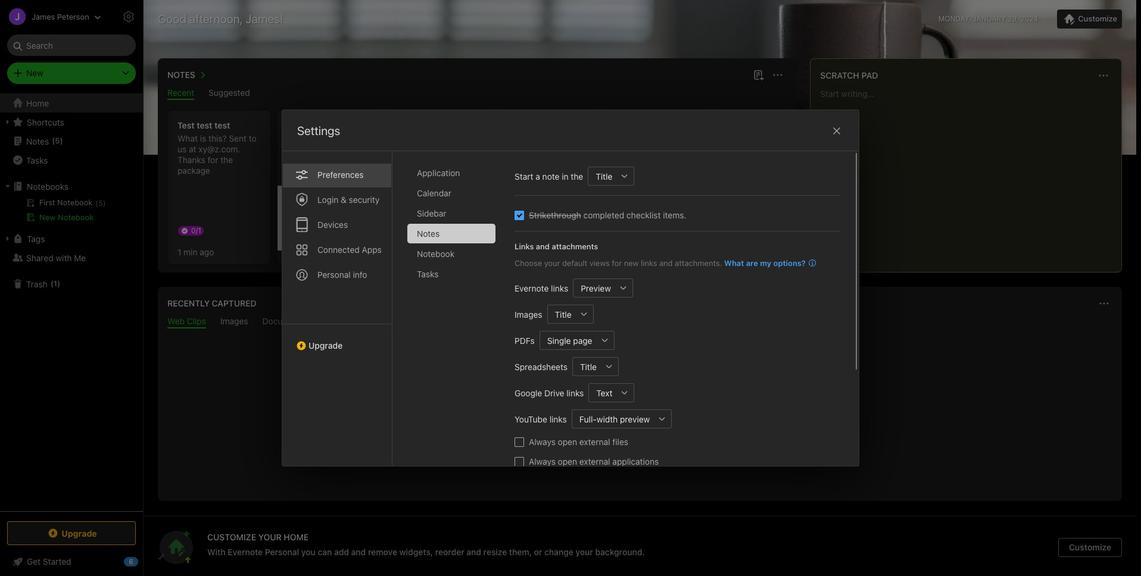 Task type: vqa. For each thing, say whether or not it's contained in the screenshot.
"WHAT'S NEW" field
no



Task type: describe. For each thing, give the bounding box(es) containing it.
1 horizontal spatial what
[[725, 258, 745, 268]]

1 horizontal spatial images
[[515, 310, 543, 320]]

applications
[[613, 457, 659, 467]]

thumbnail image for tus
[[418, 222, 459, 263]]

15,
[[536, 159, 545, 167]]

evernote links
[[515, 283, 569, 294]]

links right new
[[641, 258, 658, 268]]

mauris
[[397, 176, 423, 187]]

calendar tab
[[408, 184, 496, 203]]

ve
[[464, 144, 477, 154]]

tab list containing application
[[408, 163, 505, 467]]

min
[[184, 247, 198, 257]]

Choose default view option for Google Drive links field
[[589, 384, 635, 403]]

good afternoon, james!
[[158, 12, 283, 26]]

and left "attachments."
[[660, 258, 673, 268]]

images tab
[[220, 316, 248, 329]]

attachments.
[[675, 258, 723, 268]]

tags button
[[0, 229, 142, 249]]

29,
[[1009, 14, 1019, 23]]

upgrade button inside tab list
[[282, 324, 392, 356]]

clip web content button
[[592, 440, 688, 460]]

sidebar
[[417, 209, 447, 219]]

monday, january 29, 2024
[[939, 14, 1039, 23]]

links
[[515, 242, 534, 251]]

title for spreadsheets
[[580, 362, 597, 372]]

single
[[548, 336, 571, 346]]

0 vertical spatial your
[[545, 258, 560, 268]]

12/13/23
[[507, 202, 539, 212]]

text
[[597, 388, 613, 398]]

external for files
[[580, 437, 611, 448]]

9:00 for dec 15, 2023, 9:00 am
[[569, 159, 584, 167]]

close image
[[830, 124, 844, 138]]

single page button
[[540, 331, 596, 350]]

background.
[[596, 548, 645, 558]]

captured
[[212, 299, 257, 309]]

always open external applications
[[529, 457, 659, 467]]

notes tab
[[408, 224, 496, 244]]

title button for spreadsheets
[[573, 358, 600, 377]]

1 horizontal spatial 12/15/23
[[397, 202, 429, 212]]

files
[[613, 437, 629, 448]]

links up title field
[[551, 283, 569, 294]]

1 vertical spatial for
[[612, 258, 622, 268]]

home
[[26, 98, 49, 108]]

&
[[341, 195, 347, 205]]

what inside test test test what is this? sent to us at xy@z.com. thanks for the package
[[178, 133, 198, 144]]

shared with me link
[[0, 249, 142, 268]]

tab list containing preferences
[[282, 151, 393, 467]]

youtube links
[[515, 414, 567, 425]]

Start writing… text field
[[821, 89, 1122, 263]]

note
[[543, 171, 560, 181]]

page
[[573, 336, 593, 346]]

1 vertical spatial upgrade button
[[7, 522, 136, 546]]

qu...
[[423, 219, 440, 229]]

preview
[[581, 283, 611, 294]]

links right the "drive"
[[567, 388, 584, 398]]

home link
[[0, 94, 143, 113]]

shortcuts button
[[0, 113, 142, 132]]

2024
[[1021, 14, 1039, 23]]

recently captured button
[[165, 297, 257, 311]]

or
[[534, 548, 543, 558]]

tags
[[27, 234, 45, 244]]

good
[[158, 12, 187, 26]]

new notebook button
[[0, 210, 142, 225]]

security
[[349, 195, 380, 205]]

2023, for 17,
[[437, 168, 456, 177]]

and right add
[[351, 548, 366, 558]]

links down the "drive"
[[550, 414, 567, 425]]

purus
[[454, 187, 476, 197]]

strikethrough
[[529, 210, 582, 221]]

for inside test test test what is this? sent to us at xy@z.com. thanks for the package
[[208, 155, 218, 165]]

thanks
[[178, 155, 205, 165]]

Select523 checkbox
[[515, 211, 524, 220]]

always for always open external applications
[[529, 457, 556, 467]]

thumbnail image for test
[[527, 222, 569, 263]]

am for dec 15, 2023, 9:00 am
[[586, 159, 597, 167]]

orci,
[[440, 176, 457, 187]]

ultrices.
[[411, 144, 442, 154]]

shared with me
[[26, 253, 86, 263]]

new
[[624, 258, 639, 268]]

always for always open external files
[[529, 437, 556, 448]]

package
[[178, 166, 210, 176]]

notebooks
[[27, 181, 69, 192]]

0 vertical spatial evernote
[[515, 283, 549, 294]]

etiam fermentum luc tus ultrices. nam ve hicula fuam ac eleifend vulputate. mauris nisi orci, bibendum sed purus ac, dapibus cursus risus. proin maximus, augue qu...
[[397, 133, 480, 229]]

documents
[[263, 316, 306, 327]]

evernote inside customize your home with evernote personal you can add and remove widgets, reorder and resize them, or change your background.
[[228, 548, 263, 558]]

Always open external files checkbox
[[515, 438, 524, 447]]

audio tab
[[321, 316, 343, 329]]

notes up what are my options?
[[749, 198, 775, 209]]

notes inside notes ( 5 )
[[26, 136, 49, 146]]

your inside customize your home with evernote personal you can add and remove widgets, reorder and resize them, or change your background.
[[576, 548, 593, 558]]

what are my options?
[[725, 258, 806, 268]]

Choose default view option for Evernote links field
[[573, 279, 633, 298]]

customize your home with evernote personal you can add and remove widgets, reorder and resize them, or change your background.
[[207, 533, 645, 558]]

tab list containing recent
[[160, 88, 794, 100]]

1 vertical spatial customize
[[1070, 543, 1112, 553]]

fermentum
[[421, 133, 463, 144]]

Choose default view option for Spreadsheets field
[[573, 358, 619, 377]]

text...
[[559, 133, 580, 144]]

scratch pad
[[821, 70, 879, 80]]

new notebook
[[39, 213, 94, 222]]

eleifend
[[397, 166, 427, 176]]

0/2
[[520, 172, 531, 181]]

bibendum
[[397, 187, 435, 197]]

web
[[622, 444, 641, 455]]

apps
[[362, 245, 382, 255]]

1 min ago
[[178, 247, 214, 257]]

pad
[[862, 70, 879, 80]]

sent
[[229, 133, 247, 144]]

editing some text... test test test test test test test test test hello world amiright
[[507, 133, 589, 176]]

google
[[515, 388, 542, 398]]

content
[[643, 444, 678, 455]]

my
[[761, 258, 772, 268]]

0 vertical spatial customize
[[1079, 14, 1118, 23]]

recent tab
[[167, 88, 194, 100]]

web.
[[701, 419, 722, 430]]

tab list containing web clips
[[160, 316, 1120, 329]]

notebooks link
[[0, 177, 142, 196]]

strikethrough completed checklist items.
[[529, 210, 687, 221]]

expand notebooks image
[[3, 182, 13, 191]]

clips
[[187, 316, 206, 327]]



Task type: locate. For each thing, give the bounding box(es) containing it.
tree
[[0, 94, 143, 511]]

1 vertical spatial 2023,
[[437, 168, 456, 177]]

0 horizontal spatial 1
[[54, 279, 57, 289]]

hicula
[[397, 144, 477, 165]]

0 vertical spatial 2023,
[[547, 159, 567, 167]]

text button
[[589, 384, 616, 403]]

etiam
[[397, 133, 418, 144]]

tree containing home
[[0, 94, 143, 511]]

0 horizontal spatial what
[[178, 133, 198, 144]]

title for start a note in the
[[596, 171, 613, 181]]

1 inside trash ( 1 )
[[54, 279, 57, 289]]

0 vertical spatial title
[[596, 171, 613, 181]]

your
[[545, 258, 560, 268], [576, 548, 593, 558]]

items.
[[663, 210, 687, 221]]

personal down connected
[[318, 270, 351, 280]]

1 vertical spatial tasks
[[417, 269, 439, 280]]

evernote down the choose
[[515, 283, 549, 294]]

2 always from the top
[[529, 457, 556, 467]]

0 horizontal spatial 2023,
[[437, 168, 456, 177]]

1 horizontal spatial upgrade button
[[282, 324, 392, 356]]

1 vertical spatial your
[[576, 548, 593, 558]]

0 horizontal spatial notebook
[[58, 213, 94, 222]]

augue
[[397, 219, 421, 229]]

1 horizontal spatial thumbnail image
[[418, 222, 459, 263]]

always right always open external files option
[[529, 437, 556, 448]]

( inside notes ( 5 )
[[52, 136, 55, 146]]

dec inside dec 17, 2023, 9:00 am 0/1
[[411, 168, 424, 177]]

dec for dec 17, 2023, 9:00 am 0/1
[[411, 168, 424, 177]]

google drive links
[[515, 388, 584, 398]]

title inside title field
[[596, 171, 613, 181]]

the down xy@z.com.
[[221, 155, 233, 165]]

your down links and attachments
[[545, 258, 560, 268]]

2 vertical spatial title button
[[573, 358, 600, 377]]

external down useful
[[580, 437, 611, 448]]

what
[[178, 133, 198, 144], [725, 258, 745, 268]]

open for always open external files
[[558, 437, 578, 448]]

audio
[[321, 316, 343, 327]]

) inside notes ( 5 )
[[60, 136, 63, 146]]

0 horizontal spatial am
[[476, 168, 487, 177]]

personal info
[[318, 270, 367, 280]]

dec
[[520, 159, 534, 167], [411, 168, 424, 177]]

1 vertical spatial the
[[571, 171, 584, 181]]

ac
[[443, 155, 453, 165]]

title button right amiright
[[588, 167, 616, 186]]

tus
[[397, 133, 480, 154]]

12/15/23 down settings
[[287, 154, 320, 164]]

0 vertical spatial test
[[178, 120, 195, 131]]

title button for images
[[547, 305, 575, 324]]

xy@z.com.
[[199, 144, 240, 154]]

1 vertical spatial personal
[[265, 548, 299, 558]]

0 vertical spatial dec
[[520, 159, 534, 167]]

remove
[[368, 548, 397, 558]]

resize
[[484, 548, 507, 558]]

tab list
[[160, 88, 794, 100], [282, 151, 393, 467], [408, 163, 505, 467], [160, 316, 1120, 329]]

web clips
[[167, 316, 206, 327]]

0 vertical spatial (
[[52, 136, 55, 146]]

1 vertical spatial 1
[[54, 279, 57, 289]]

for left new
[[612, 258, 622, 268]]

0 horizontal spatial thumbnail image
[[278, 186, 380, 251]]

0 horizontal spatial evernote
[[228, 548, 263, 558]]

suggested tab
[[209, 88, 250, 100]]

0 vertical spatial upgrade button
[[282, 324, 392, 356]]

connected apps
[[318, 245, 382, 255]]

9:00 inside dec 17, 2023, 9:00 am 0/1
[[458, 168, 474, 177]]

test inside editing some text... test test test test test test test test test hello world amiright
[[507, 144, 523, 154]]

emails tab
[[357, 316, 382, 329]]

the right from
[[685, 419, 699, 430]]

1 vertical spatial notebook
[[417, 249, 455, 259]]

upgrade inside tab list
[[309, 341, 343, 351]]

your right change
[[576, 548, 593, 558]]

9:00
[[569, 159, 584, 167], [458, 168, 474, 177]]

tasks inside tab
[[417, 269, 439, 280]]

title button down page
[[573, 358, 600, 377]]

open down save
[[558, 437, 578, 448]]

0 horizontal spatial 12/15/23
[[287, 154, 320, 164]]

0 vertical spatial external
[[580, 437, 611, 448]]

new up home
[[26, 68, 43, 78]]

scratch
[[821, 70, 860, 80]]

1 vertical spatial 0/1
[[191, 226, 201, 235]]

2 vertical spatial title
[[580, 362, 597, 372]]

0 vertical spatial tasks
[[26, 155, 48, 165]]

notes down proin
[[417, 229, 440, 239]]

1 vertical spatial dec
[[411, 168, 424, 177]]

notes left 5
[[26, 136, 49, 146]]

1 horizontal spatial notebook
[[417, 249, 455, 259]]

2023, for 15,
[[547, 159, 567, 167]]

0 vertical spatial 9:00
[[569, 159, 584, 167]]

me
[[74, 253, 86, 263]]

1 vertical spatial customize button
[[1059, 539, 1123, 558]]

am right amiright
[[586, 159, 597, 167]]

connected
[[318, 245, 360, 255]]

devices
[[318, 220, 348, 230]]

new for new
[[26, 68, 43, 78]]

tasks down notebook 'tab'
[[417, 269, 439, 280]]

(
[[52, 136, 55, 146], [50, 279, 54, 289]]

start a note in the
[[515, 171, 584, 181]]

tasks down notes ( 5 )
[[26, 155, 48, 165]]

expand tags image
[[3, 234, 13, 244]]

external down clip
[[580, 457, 611, 467]]

customize button
[[1058, 10, 1123, 29], [1059, 539, 1123, 558]]

1 horizontal spatial test
[[507, 144, 523, 154]]

1 vertical spatial (
[[50, 279, 54, 289]]

can
[[318, 548, 332, 558]]

1 vertical spatial title
[[555, 310, 572, 320]]

1 vertical spatial 9:00
[[458, 168, 474, 177]]

0 vertical spatial personal
[[318, 270, 351, 280]]

title down page
[[580, 362, 597, 372]]

1 always from the top
[[529, 437, 556, 448]]

recently captured
[[167, 299, 257, 309]]

2 open from the top
[[558, 457, 578, 467]]

5
[[55, 136, 60, 146]]

external for applications
[[580, 457, 611, 467]]

2023, inside dec 17, 2023, 9:00 am 0/1
[[437, 168, 456, 177]]

title inside title field
[[555, 310, 572, 320]]

1 vertical spatial 12/15/23
[[397, 202, 429, 212]]

notebook inside 'tab'
[[417, 249, 455, 259]]

0 vertical spatial customize button
[[1058, 10, 1123, 29]]

notebook tab
[[408, 244, 496, 264]]

dec 15, 2023, 9:00 am
[[520, 159, 597, 167]]

checklist
[[627, 210, 661, 221]]

completed
[[584, 210, 625, 221]]

1 horizontal spatial upgrade
[[309, 341, 343, 351]]

nisi
[[425, 176, 438, 187]]

the inside test test test what is this? sent to us at xy@z.com. thanks for the package
[[221, 155, 233, 165]]

0 vertical spatial for
[[208, 155, 218, 165]]

shortcuts
[[27, 117, 64, 127]]

dec left the 17,
[[411, 168, 424, 177]]

settings image
[[122, 10, 136, 24]]

0 horizontal spatial personal
[[265, 548, 299, 558]]

) for notes
[[60, 136, 63, 146]]

test up us
[[178, 120, 195, 131]]

0 horizontal spatial upgrade
[[62, 529, 97, 539]]

0 vertical spatial )
[[60, 136, 63, 146]]

to
[[249, 133, 257, 144]]

start
[[515, 171, 534, 181]]

( for trash
[[50, 279, 54, 289]]

am down ve
[[476, 168, 487, 177]]

preferences
[[318, 170, 364, 180]]

suggested
[[209, 88, 250, 98]]

sed
[[438, 187, 452, 197]]

and left resize
[[467, 548, 482, 558]]

maximus,
[[442, 209, 479, 219]]

new inside button
[[39, 213, 56, 222]]

the for save
[[685, 419, 699, 430]]

1 horizontal spatial notes button
[[716, 111, 819, 265]]

what left are
[[725, 258, 745, 268]]

scratch pad button
[[818, 69, 879, 83]]

1 horizontal spatial the
[[571, 171, 584, 181]]

1 horizontal spatial your
[[576, 548, 593, 558]]

2 external from the top
[[580, 457, 611, 467]]

full-
[[580, 414, 597, 425]]

notebook
[[58, 213, 94, 222], [417, 249, 455, 259]]

with
[[56, 253, 72, 263]]

title for images
[[555, 310, 572, 320]]

1 vertical spatial )
[[57, 279, 60, 289]]

new inside popup button
[[26, 68, 43, 78]]

Choose default view option for Images field
[[547, 305, 594, 324]]

2023,
[[547, 159, 567, 167], [437, 168, 456, 177]]

upgrade for bottommost upgrade popup button
[[62, 529, 97, 539]]

documents tab
[[263, 316, 306, 329]]

tasks tab
[[408, 265, 496, 284]]

1 horizontal spatial 9:00
[[569, 159, 584, 167]]

dec for dec 15, 2023, 9:00 am
[[520, 159, 534, 167]]

always right always open external applications option
[[529, 457, 556, 467]]

am for dec 17, 2023, 9:00 am 0/1
[[476, 168, 487, 177]]

notebook up tags button
[[58, 213, 94, 222]]

0 vertical spatial what
[[178, 133, 198, 144]]

) inside trash ( 1 )
[[57, 279, 60, 289]]

0 vertical spatial 12/15/23
[[287, 154, 320, 164]]

views
[[590, 258, 610, 268]]

new notebook group
[[0, 196, 142, 229]]

title right amiright
[[596, 171, 613, 181]]

2 horizontal spatial thumbnail image
[[527, 222, 569, 263]]

0 horizontal spatial upgrade button
[[7, 522, 136, 546]]

open down always open external files
[[558, 457, 578, 467]]

full-width preview
[[580, 414, 650, 425]]

title up single in the bottom of the page
[[555, 310, 572, 320]]

application tab
[[408, 163, 496, 183]]

what up at
[[178, 133, 198, 144]]

1 vertical spatial open
[[558, 457, 578, 467]]

1 vertical spatial what
[[725, 258, 745, 268]]

widgets,
[[400, 548, 433, 558]]

for down xy@z.com.
[[208, 155, 218, 165]]

images down captured
[[220, 316, 248, 327]]

clip
[[602, 444, 620, 455]]

clip web content
[[602, 444, 678, 455]]

with
[[207, 548, 226, 558]]

is
[[200, 133, 206, 144]]

nam
[[444, 144, 462, 154]]

sidebar tab
[[408, 204, 496, 223]]

web
[[167, 316, 185, 327]]

notebook inside button
[[58, 213, 94, 222]]

untitled
[[287, 120, 319, 131]]

hello
[[507, 166, 526, 176]]

new button
[[7, 63, 136, 84]]

title button up single in the bottom of the page
[[547, 305, 575, 324]]

0 horizontal spatial the
[[221, 155, 233, 165]]

( down shortcuts
[[52, 136, 55, 146]]

1 vertical spatial notes button
[[716, 111, 819, 265]]

new
[[26, 68, 43, 78], [39, 213, 56, 222]]

1 vertical spatial test
[[507, 144, 523, 154]]

9:00 up the 'in'
[[569, 159, 584, 167]]

test down editing
[[507, 144, 523, 154]]

reorder
[[436, 548, 465, 558]]

1 right trash
[[54, 279, 57, 289]]

Search text field
[[15, 35, 128, 56]]

0 vertical spatial am
[[586, 159, 597, 167]]

0 vertical spatial new
[[26, 68, 43, 78]]

always
[[529, 437, 556, 448], [529, 457, 556, 467]]

0 horizontal spatial dec
[[411, 168, 424, 177]]

Always open external applications checkbox
[[515, 457, 524, 467]]

web clips tab
[[167, 316, 206, 329]]

0 vertical spatial always
[[529, 437, 556, 448]]

are
[[747, 258, 759, 268]]

0 horizontal spatial 9:00
[[458, 168, 474, 177]]

title button for start a note in the
[[588, 167, 616, 186]]

1 open from the top
[[558, 437, 578, 448]]

1 horizontal spatial dec
[[520, 159, 534, 167]]

9:00 right "orci,"
[[458, 168, 474, 177]]

2 horizontal spatial the
[[685, 419, 699, 430]]

open for always open external applications
[[558, 457, 578, 467]]

1 horizontal spatial 2023,
[[547, 159, 567, 167]]

17,
[[426, 168, 435, 177]]

and right links
[[536, 242, 550, 251]]

Start a new note in the body or title. field
[[588, 167, 635, 186]]

2 vertical spatial the
[[685, 419, 699, 430]]

customize
[[1079, 14, 1118, 23], [1070, 543, 1112, 553]]

cursus
[[444, 198, 469, 208]]

notes inside tab
[[417, 229, 440, 239]]

9:00 for dec 17, 2023, 9:00 am 0/1
[[458, 168, 474, 177]]

the for start
[[571, 171, 584, 181]]

proin
[[420, 209, 440, 219]]

preview button
[[573, 279, 614, 298]]

12/15/23 down bibendum in the top left of the page
[[397, 202, 429, 212]]

for
[[208, 155, 218, 165], [612, 258, 622, 268]]

) for trash
[[57, 279, 60, 289]]

the right the 'in'
[[571, 171, 584, 181]]

am inside dec 17, 2023, 9:00 am 0/1
[[476, 168, 487, 177]]

1 horizontal spatial 1
[[178, 247, 181, 257]]

0 horizontal spatial notes button
[[165, 68, 210, 82]]

tasks inside button
[[26, 155, 48, 165]]

images up pdfs
[[515, 310, 543, 320]]

title inside "title" field
[[580, 362, 597, 372]]

0 vertical spatial 1
[[178, 247, 181, 257]]

title button
[[588, 167, 616, 186], [547, 305, 575, 324], [573, 358, 600, 377]]

luc
[[465, 133, 480, 144]]

0 horizontal spatial 0/1
[[191, 226, 201, 235]]

None search field
[[15, 35, 128, 56]]

) right trash
[[57, 279, 60, 289]]

dec up 0/2 on the top left of page
[[520, 159, 534, 167]]

ago
[[200, 247, 214, 257]]

trash
[[26, 279, 48, 289]]

links
[[641, 258, 658, 268], [551, 283, 569, 294], [567, 388, 584, 398], [550, 414, 567, 425]]

customize
[[207, 533, 256, 543]]

youtube
[[515, 414, 548, 425]]

recent
[[167, 88, 194, 98]]

1 vertical spatial am
[[476, 168, 487, 177]]

1 external from the top
[[580, 437, 611, 448]]

0 vertical spatial notebook
[[58, 213, 94, 222]]

1 horizontal spatial personal
[[318, 270, 351, 280]]

personal down your
[[265, 548, 299, 558]]

0 vertical spatial open
[[558, 437, 578, 448]]

risus.
[[397, 209, 418, 219]]

1 vertical spatial always
[[529, 457, 556, 467]]

choose your default views for new links and attachments.
[[515, 258, 723, 268]]

test inside test test test what is this? sent to us at xy@z.com. thanks for the package
[[178, 120, 195, 131]]

0 vertical spatial notes button
[[165, 68, 210, 82]]

thumbnail image
[[278, 186, 380, 251], [418, 222, 459, 263], [527, 222, 569, 263]]

trash ( 1 )
[[26, 279, 60, 289]]

new up 'tags'
[[39, 213, 56, 222]]

1 left the min
[[178, 247, 181, 257]]

settings
[[297, 124, 340, 138]]

( for notes
[[52, 136, 55, 146]]

1 horizontal spatial tasks
[[417, 269, 439, 280]]

notes up 'recent'
[[167, 70, 195, 80]]

calendar
[[417, 188, 452, 198]]

0/1 down eleifend
[[411, 181, 421, 190]]

upgrade for upgrade popup button inside tab list
[[309, 341, 343, 351]]

us
[[178, 144, 187, 154]]

0/1 up the 1 min ago
[[191, 226, 201, 235]]

1 horizontal spatial am
[[586, 159, 597, 167]]

) down the shortcuts button
[[60, 136, 63, 146]]

0 vertical spatial the
[[221, 155, 233, 165]]

Choose default view option for PDFs field
[[540, 331, 615, 350]]

1 vertical spatial title button
[[547, 305, 575, 324]]

personal inside customize your home with evernote personal you can add and remove widgets, reorder and resize them, or change your background.
[[265, 548, 299, 558]]

0/1 inside dec 17, 2023, 9:00 am 0/1
[[411, 181, 421, 190]]

world
[[528, 166, 551, 176]]

1 horizontal spatial 0/1
[[411, 181, 421, 190]]

some
[[535, 133, 556, 144]]

0 vertical spatial upgrade
[[309, 341, 343, 351]]

1 vertical spatial upgrade
[[62, 529, 97, 539]]

0 horizontal spatial your
[[545, 258, 560, 268]]

0 vertical spatial title button
[[588, 167, 616, 186]]

notebook down the notes tab
[[417, 249, 455, 259]]

1 horizontal spatial for
[[612, 258, 622, 268]]

Choose default view option for YouTube links field
[[572, 410, 672, 429]]

( inside trash ( 1 )
[[50, 279, 54, 289]]

0 horizontal spatial images
[[220, 316, 248, 327]]

evernote down customize
[[228, 548, 263, 558]]

0 horizontal spatial for
[[208, 155, 218, 165]]

new for new notebook
[[39, 213, 56, 222]]

0 horizontal spatial test
[[178, 120, 195, 131]]

( right trash
[[50, 279, 54, 289]]

1 vertical spatial external
[[580, 457, 611, 467]]

1 horizontal spatial evernote
[[515, 283, 549, 294]]



